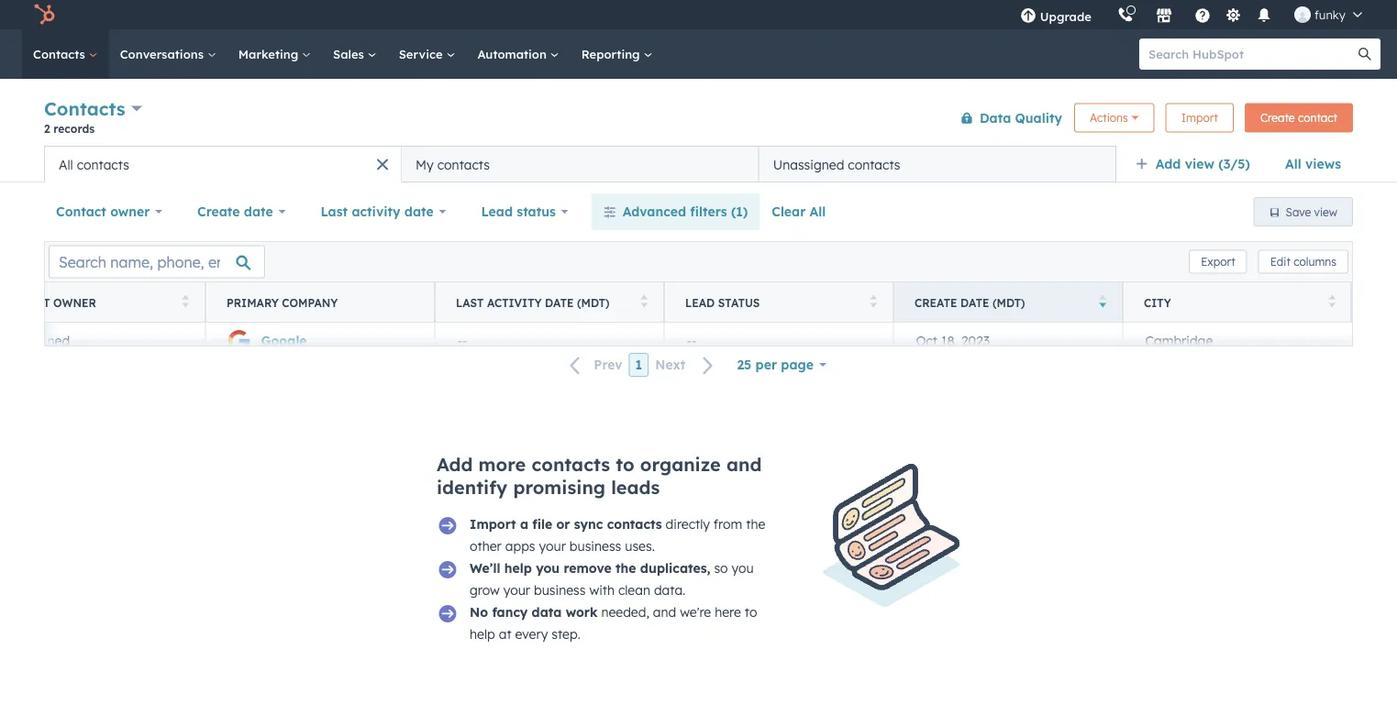Task type: vqa. For each thing, say whether or not it's contained in the screenshot.
the rightmost help
yes



Task type: describe. For each thing, give the bounding box(es) containing it.
25
[[737, 357, 752, 373]]

unassigned for unassigned contacts
[[773, 156, 845, 173]]

edit columns
[[1271, 255, 1337, 269]]

google link
[[261, 333, 307, 349]]

import for import
[[1182, 111, 1219, 125]]

1 press to sort. element from the left
[[182, 295, 189, 311]]

clear all
[[772, 204, 826, 220]]

4 - from the left
[[692, 333, 697, 349]]

marketplaces button
[[1145, 0, 1184, 29]]

create for create date (mdt)
[[915, 296, 958, 310]]

the inside the directly from the other apps your business uses.
[[746, 517, 766, 533]]

create date (mdt)
[[915, 296, 1025, 310]]

sync
[[574, 517, 603, 533]]

more
[[479, 453, 526, 476]]

2 date from the left
[[961, 296, 990, 310]]

press to sort. image for city
[[1329, 295, 1336, 308]]

my contacts button
[[402, 146, 759, 183]]

reporting
[[582, 46, 644, 61]]

your inside the directly from the other apps your business uses.
[[539, 539, 566, 555]]

3 - from the left
[[687, 333, 692, 349]]

conversations link
[[109, 29, 227, 79]]

contacts button
[[44, 95, 142, 122]]

at
[[499, 627, 512, 643]]

uses.
[[625, 539, 655, 555]]

clean
[[618, 583, 651, 599]]

per
[[756, 357, 777, 373]]

import a file or sync contacts
[[470, 517, 662, 533]]

contact
[[1298, 111, 1338, 125]]

save view button
[[1254, 197, 1354, 227]]

with
[[589, 583, 615, 599]]

create contact button
[[1245, 103, 1354, 133]]

duplicates,
[[640, 561, 711, 577]]

so
[[714, 561, 728, 577]]

you inside so you grow your business with clean data.
[[732, 561, 754, 577]]

all for all views
[[1286, 156, 1302, 172]]

1 date from the left
[[545, 296, 574, 310]]

2 records
[[44, 122, 95, 135]]

lead for lead status
[[685, 296, 715, 310]]

1 you from the left
[[536, 561, 560, 577]]

needed, and we're here to help at every step.
[[470, 605, 757, 643]]

create date button
[[185, 194, 298, 230]]

25 per page button
[[725, 347, 839, 384]]

1 - from the left
[[457, 333, 463, 349]]

create date
[[197, 204, 273, 220]]

status
[[718, 296, 760, 310]]

last activity date button
[[309, 194, 458, 230]]

edit columns button
[[1259, 250, 1349, 274]]

all contacts
[[59, 156, 129, 173]]

step.
[[552, 627, 581, 643]]

2 (mdt) from the left
[[993, 296, 1025, 310]]

1 date from the left
[[244, 204, 273, 220]]

identify
[[437, 476, 508, 499]]

-- inside button
[[687, 333, 697, 349]]

2 - from the left
[[463, 333, 468, 349]]

hubspot link
[[22, 4, 69, 26]]

to inside needed, and we're here to help at every step.
[[745, 605, 757, 621]]

marketing link
[[227, 29, 322, 79]]

hubspot image
[[33, 4, 55, 26]]

your inside so you grow your business with clean data.
[[503, 583, 530, 599]]

descending sort. press to sort ascending. element
[[1100, 295, 1107, 311]]

18,
[[941, 333, 958, 349]]

save
[[1286, 205, 1311, 219]]

company
[[282, 296, 338, 310]]

remove
[[564, 561, 612, 577]]

data quality button
[[949, 100, 1064, 136]]

upgrade
[[1040, 9, 1092, 24]]

all views link
[[1274, 146, 1354, 183]]

cambridge
[[1146, 333, 1213, 349]]

funky button
[[1284, 0, 1374, 29]]

contact owner button
[[44, 194, 174, 230]]

or
[[557, 517, 570, 533]]

settings link
[[1222, 5, 1245, 24]]

from
[[714, 517, 743, 533]]

contact inside popup button
[[56, 204, 106, 220]]

last activity date
[[321, 204, 434, 220]]

directly from the other apps your business uses.
[[470, 517, 766, 555]]

advanced filters (1) button
[[592, 194, 760, 230]]

menu containing funky
[[1007, 0, 1376, 29]]

organize
[[640, 453, 721, 476]]

contacts inside the 'add more contacts to organize and identify promising leads'
[[532, 453, 610, 476]]

unassigned for unassigned
[[0, 333, 70, 349]]

all inside button
[[810, 204, 826, 220]]

0 horizontal spatial owner
[[53, 296, 96, 310]]

unassigned contacts
[[773, 156, 901, 173]]

primary company
[[227, 296, 338, 310]]

city
[[1144, 296, 1172, 310]]

sales link
[[322, 29, 388, 79]]

lead for lead status
[[481, 204, 513, 220]]

activity
[[352, 204, 401, 220]]

help button
[[1187, 0, 1219, 29]]

1 vertical spatial contact owner
[[0, 296, 96, 310]]

settings image
[[1225, 8, 1242, 24]]

reporting link
[[571, 29, 664, 79]]

my
[[416, 156, 434, 173]]

create for create contact
[[1261, 111, 1295, 125]]

other
[[470, 539, 502, 555]]

descending sort. press to sort ascending. image
[[1100, 295, 1107, 308]]

1 (mdt) from the left
[[577, 296, 610, 310]]

data.
[[654, 583, 686, 599]]

0 vertical spatial help
[[505, 561, 532, 577]]

google
[[261, 333, 307, 349]]

funky town image
[[1295, 6, 1311, 23]]

0 horizontal spatial contact
[[0, 296, 50, 310]]

contacts link
[[22, 29, 109, 79]]

fancy
[[492, 605, 528, 621]]

Search HubSpot search field
[[1140, 39, 1365, 70]]

notifications image
[[1256, 8, 1273, 25]]

add view (3/5)
[[1156, 156, 1251, 172]]

1 press to sort. image from the left
[[182, 295, 189, 308]]

press to sort. image for lead status
[[870, 295, 877, 308]]

all contacts button
[[44, 146, 402, 183]]

2 press to sort. image from the left
[[641, 295, 648, 308]]

no fancy data work
[[470, 605, 598, 621]]

funky
[[1315, 7, 1346, 22]]

add view (3/5) button
[[1124, 146, 1274, 183]]

data quality
[[980, 110, 1063, 126]]

primary
[[227, 296, 279, 310]]

oct 18, 2023
[[916, 333, 990, 349]]

contacts banner
[[44, 94, 1354, 146]]

add for add view (3/5)
[[1156, 156, 1181, 172]]



Task type: locate. For each thing, give the bounding box(es) containing it.
service
[[399, 46, 446, 61]]

search button
[[1350, 39, 1381, 70]]

we're
[[680, 605, 711, 621]]

contact owner inside popup button
[[56, 204, 150, 220]]

create for create date
[[197, 204, 240, 220]]

0 vertical spatial unassigned
[[773, 156, 845, 173]]

the
[[746, 517, 766, 533], [616, 561, 636, 577]]

0 vertical spatial to
[[616, 453, 635, 476]]

view for add
[[1185, 156, 1215, 172]]

you right 'so'
[[732, 561, 754, 577]]

contact down all contacts
[[56, 204, 106, 220]]

all inside button
[[59, 156, 73, 173]]

calling icon image
[[1118, 7, 1134, 24]]

unassigned button
[[0, 323, 206, 360]]

1 -- from the left
[[457, 333, 468, 349]]

create left the contact
[[1261, 111, 1295, 125]]

lead
[[481, 204, 513, 220], [685, 296, 715, 310]]

0 horizontal spatial press to sort. image
[[182, 295, 189, 308]]

0 vertical spatial owner
[[110, 204, 150, 220]]

-
[[457, 333, 463, 349], [463, 333, 468, 349], [687, 333, 692, 349], [692, 333, 697, 349]]

view inside button
[[1315, 205, 1338, 219]]

contacts inside button
[[437, 156, 490, 173]]

1 horizontal spatial view
[[1315, 205, 1338, 219]]

press to sort. image down search name, phone, email addresses, or company 'search box'
[[182, 295, 189, 308]]

add inside the 'add more contacts to organize and identify promising leads'
[[437, 453, 473, 476]]

1 vertical spatial to
[[745, 605, 757, 621]]

advanced
[[623, 204, 686, 220]]

date right activity at top
[[545, 296, 574, 310]]

1 vertical spatial create
[[197, 204, 240, 220]]

we'll
[[470, 561, 501, 577]]

press to sort. image
[[870, 295, 877, 308], [1329, 295, 1336, 308]]

automation link
[[467, 29, 571, 79]]

import button
[[1166, 103, 1234, 133]]

0 horizontal spatial and
[[653, 605, 677, 621]]

1 button
[[629, 353, 649, 377]]

4 press to sort. element from the left
[[1329, 295, 1336, 311]]

press to sort. image
[[182, 295, 189, 308], [641, 295, 648, 308]]

and inside needed, and we're here to help at every step.
[[653, 605, 677, 621]]

0 vertical spatial create
[[1261, 111, 1295, 125]]

1 horizontal spatial press to sort. image
[[641, 295, 648, 308]]

quality
[[1015, 110, 1063, 126]]

2
[[44, 122, 50, 135]]

actions button
[[1075, 103, 1155, 133]]

notifications button
[[1249, 0, 1280, 29]]

views
[[1306, 156, 1342, 172]]

1 horizontal spatial all
[[810, 204, 826, 220]]

contact owner up unassigned button
[[0, 296, 96, 310]]

press to sort. element for lead status
[[870, 295, 877, 311]]

0 vertical spatial last
[[321, 204, 348, 220]]

view left (3/5)
[[1185, 156, 1215, 172]]

1 horizontal spatial unassigned
[[773, 156, 845, 173]]

file
[[533, 517, 553, 533]]

0 horizontal spatial help
[[470, 627, 495, 643]]

1 vertical spatial unassigned
[[0, 333, 70, 349]]

-- button
[[664, 323, 894, 360]]

0 horizontal spatial lead
[[481, 204, 513, 220]]

create contact
[[1261, 111, 1338, 125]]

save view
[[1286, 205, 1338, 219]]

oct
[[916, 333, 938, 349]]

help inside needed, and we're here to help at every step.
[[470, 627, 495, 643]]

leads
[[611, 476, 660, 499]]

contacts inside button
[[848, 156, 901, 173]]

1 vertical spatial view
[[1315, 205, 1338, 219]]

create
[[1261, 111, 1295, 125], [197, 204, 240, 220], [915, 296, 958, 310]]

owner up search name, phone, email addresses, or company 'search box'
[[110, 204, 150, 220]]

apps
[[505, 539, 536, 555]]

press to sort. element for last activity date (mdt)
[[641, 295, 648, 311]]

(1)
[[731, 204, 748, 220]]

contacts inside 'popup button'
[[44, 97, 125, 120]]

1 vertical spatial business
[[534, 583, 586, 599]]

0 horizontal spatial add
[[437, 453, 473, 476]]

lead status
[[685, 296, 760, 310]]

contacts up records
[[44, 97, 125, 120]]

all views
[[1286, 156, 1342, 172]]

last left activity
[[321, 204, 348, 220]]

3 press to sort. element from the left
[[870, 295, 877, 311]]

directly
[[666, 517, 710, 533]]

prev
[[594, 357, 623, 373]]

1 horizontal spatial help
[[505, 561, 532, 577]]

0 vertical spatial and
[[727, 453, 762, 476]]

0 horizontal spatial your
[[503, 583, 530, 599]]

create down all contacts button
[[197, 204, 240, 220]]

0 horizontal spatial you
[[536, 561, 560, 577]]

1 vertical spatial help
[[470, 627, 495, 643]]

pagination navigation
[[559, 353, 725, 378]]

0 horizontal spatial import
[[470, 517, 516, 533]]

advanced filters (1)
[[623, 204, 748, 220]]

press to sort. element
[[182, 295, 189, 311], [641, 295, 648, 311], [870, 295, 877, 311], [1329, 295, 1336, 311]]

0 vertical spatial lead
[[481, 204, 513, 220]]

marketing
[[238, 46, 302, 61]]

filters
[[690, 204, 727, 220]]

primary company column header
[[206, 283, 436, 323]]

0 horizontal spatial --
[[457, 333, 468, 349]]

contacts
[[33, 46, 89, 61], [44, 97, 125, 120]]

1 horizontal spatial your
[[539, 539, 566, 555]]

0 horizontal spatial the
[[616, 561, 636, 577]]

every
[[515, 627, 548, 643]]

add left more
[[437, 453, 473, 476]]

import up other
[[470, 517, 516, 533]]

all right clear
[[810, 204, 826, 220]]

lead status
[[481, 204, 556, 220]]

create inside button
[[1261, 111, 1295, 125]]

0 horizontal spatial date
[[545, 296, 574, 310]]

1 horizontal spatial (mdt)
[[993, 296, 1025, 310]]

lead left status
[[481, 204, 513, 220]]

prev button
[[559, 353, 629, 378]]

1 horizontal spatial and
[[727, 453, 762, 476]]

1 vertical spatial contacts
[[44, 97, 125, 120]]

your
[[539, 539, 566, 555], [503, 583, 530, 599]]

last activity date (mdt)
[[456, 296, 610, 310]]

to inside the 'add more contacts to organize and identify promising leads'
[[616, 453, 635, 476]]

0 vertical spatial import
[[1182, 111, 1219, 125]]

1 vertical spatial and
[[653, 605, 677, 621]]

lead inside popup button
[[481, 204, 513, 220]]

1 horizontal spatial owner
[[110, 204, 150, 220]]

export
[[1201, 255, 1236, 269]]

0 horizontal spatial create
[[197, 204, 240, 220]]

0 horizontal spatial unassigned
[[0, 333, 70, 349]]

add down import button
[[1156, 156, 1181, 172]]

conversations
[[120, 46, 207, 61]]

so you grow your business with clean data.
[[470, 561, 754, 599]]

1 horizontal spatial the
[[746, 517, 766, 533]]

last
[[321, 204, 348, 220], [456, 296, 484, 310]]

add for add more contacts to organize and identify promising leads
[[437, 453, 473, 476]]

0 horizontal spatial (mdt)
[[577, 296, 610, 310]]

all
[[1286, 156, 1302, 172], [59, 156, 73, 173], [810, 204, 826, 220]]

and down data.
[[653, 605, 677, 621]]

view inside popup button
[[1185, 156, 1215, 172]]

create inside popup button
[[197, 204, 240, 220]]

2 horizontal spatial all
[[1286, 156, 1302, 172]]

1 vertical spatial owner
[[53, 296, 96, 310]]

upgrade image
[[1020, 8, 1037, 25]]

0 horizontal spatial last
[[321, 204, 348, 220]]

2 horizontal spatial create
[[1261, 111, 1295, 125]]

last for last activity date (mdt)
[[456, 296, 484, 310]]

status
[[517, 204, 556, 220]]

1 horizontal spatial you
[[732, 561, 754, 577]]

1 vertical spatial add
[[437, 453, 473, 476]]

the up clean
[[616, 561, 636, 577]]

no
[[470, 605, 488, 621]]

business inside the directly from the other apps your business uses.
[[570, 539, 622, 555]]

1 horizontal spatial --
[[687, 333, 697, 349]]

2 vertical spatial create
[[915, 296, 958, 310]]

2 press to sort. image from the left
[[1329, 295, 1336, 308]]

1 horizontal spatial create
[[915, 296, 958, 310]]

help image
[[1195, 8, 1211, 25]]

we'll help you remove the duplicates,
[[470, 561, 711, 577]]

0 vertical spatial the
[[746, 517, 766, 533]]

last inside popup button
[[321, 204, 348, 220]]

owner inside popup button
[[110, 204, 150, 220]]

1 horizontal spatial import
[[1182, 111, 1219, 125]]

1 vertical spatial lead
[[685, 296, 715, 310]]

records
[[53, 122, 95, 135]]

0 horizontal spatial view
[[1185, 156, 1215, 172]]

all for all contacts
[[59, 156, 73, 173]]

0 vertical spatial add
[[1156, 156, 1181, 172]]

lead status button
[[469, 194, 581, 230]]

2 -- from the left
[[687, 333, 697, 349]]

create up oct
[[915, 296, 958, 310]]

page
[[781, 357, 814, 373]]

your up fancy
[[503, 583, 530, 599]]

and up from
[[727, 453, 762, 476]]

to
[[616, 453, 635, 476], [745, 605, 757, 621]]

contacts for my contacts
[[437, 156, 490, 173]]

owner up unassigned button
[[53, 296, 96, 310]]

0 vertical spatial contact owner
[[56, 204, 150, 220]]

to right here
[[745, 605, 757, 621]]

grow
[[470, 583, 500, 599]]

the right from
[[746, 517, 766, 533]]

1 vertical spatial contact
[[0, 296, 50, 310]]

date down all contacts button
[[244, 204, 273, 220]]

--
[[457, 333, 468, 349], [687, 333, 697, 349]]

contacts for unassigned contacts
[[848, 156, 901, 173]]

2 date from the left
[[405, 204, 434, 220]]

import inside import button
[[1182, 111, 1219, 125]]

business up we'll help you remove the duplicates,
[[570, 539, 622, 555]]

0 vertical spatial business
[[570, 539, 622, 555]]

1 horizontal spatial last
[[456, 296, 484, 310]]

contacts down hubspot link
[[33, 46, 89, 61]]

0 vertical spatial view
[[1185, 156, 1215, 172]]

-- up next button
[[687, 333, 697, 349]]

import for import a file or sync contacts
[[470, 517, 516, 533]]

last left activity at top
[[456, 296, 484, 310]]

data
[[980, 110, 1012, 126]]

-- down last activity date (mdt)
[[457, 333, 468, 349]]

1 horizontal spatial press to sort. image
[[1329, 295, 1336, 308]]

and inside the 'add more contacts to organize and identify promising leads'
[[727, 453, 762, 476]]

0 horizontal spatial to
[[616, 453, 635, 476]]

view right save
[[1315, 205, 1338, 219]]

1 vertical spatial the
[[616, 561, 636, 577]]

all left "views"
[[1286, 156, 1302, 172]]

import
[[1182, 111, 1219, 125], [470, 517, 516, 533]]

add inside popup button
[[1156, 156, 1181, 172]]

0 vertical spatial contacts
[[33, 46, 89, 61]]

last for last activity date
[[321, 204, 348, 220]]

1 horizontal spatial to
[[745, 605, 757, 621]]

search image
[[1359, 48, 1372, 61]]

import up add view (3/5)
[[1182, 111, 1219, 125]]

1 vertical spatial last
[[456, 296, 484, 310]]

press to sort. image up 1
[[641, 295, 648, 308]]

lead left the "status"
[[685, 296, 715, 310]]

contacts
[[77, 156, 129, 173], [437, 156, 490, 173], [848, 156, 901, 173], [532, 453, 610, 476], [607, 517, 662, 533]]

1 horizontal spatial contact
[[56, 204, 106, 220]]

menu
[[1007, 0, 1376, 29]]

all down '2 records'
[[59, 156, 73, 173]]

actions
[[1090, 111, 1128, 125]]

Search name, phone, email addresses, or company search field
[[49, 245, 265, 279]]

needed,
[[601, 605, 650, 621]]

0 vertical spatial contact
[[56, 204, 106, 220]]

1 horizontal spatial lead
[[685, 296, 715, 310]]

a
[[520, 517, 529, 533]]

1 press to sort. image from the left
[[870, 295, 877, 308]]

view for save
[[1315, 205, 1338, 219]]

0 horizontal spatial all
[[59, 156, 73, 173]]

date up '2023'
[[961, 296, 990, 310]]

you left remove in the left bottom of the page
[[536, 561, 560, 577]]

contacts for all contacts
[[77, 156, 129, 173]]

1 horizontal spatial date
[[961, 296, 990, 310]]

automation
[[478, 46, 550, 61]]

to left "organize"
[[616, 453, 635, 476]]

1 vertical spatial import
[[470, 517, 516, 533]]

25 per page
[[737, 357, 814, 373]]

contact owner down all contacts
[[56, 204, 150, 220]]

contacts inside button
[[77, 156, 129, 173]]

2 press to sort. element from the left
[[641, 295, 648, 311]]

press to sort. element for city
[[1329, 295, 1336, 311]]

1 horizontal spatial add
[[1156, 156, 1181, 172]]

help
[[505, 561, 532, 577], [470, 627, 495, 643]]

0 horizontal spatial press to sort. image
[[870, 295, 877, 308]]

your down file
[[539, 539, 566, 555]]

promising
[[513, 476, 606, 499]]

0 vertical spatial your
[[539, 539, 566, 555]]

help down no
[[470, 627, 495, 643]]

help down apps
[[505, 561, 532, 577]]

marketplaces image
[[1156, 8, 1173, 25]]

export button
[[1189, 250, 1248, 274]]

date right activity
[[405, 204, 434, 220]]

contact up unassigned button
[[0, 296, 50, 310]]

business inside so you grow your business with clean data.
[[534, 583, 586, 599]]

1 vertical spatial your
[[503, 583, 530, 599]]

business up data
[[534, 583, 586, 599]]

0 horizontal spatial date
[[244, 204, 273, 220]]

1 horizontal spatial date
[[405, 204, 434, 220]]

2 you from the left
[[732, 561, 754, 577]]



